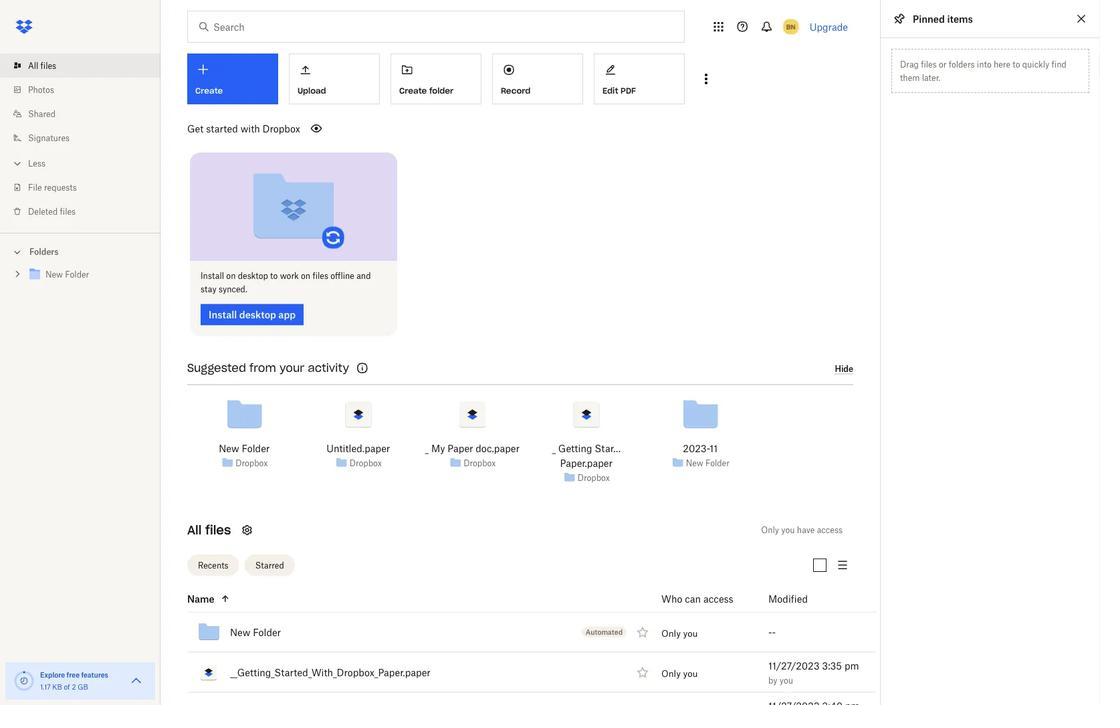 Task type: vqa. For each thing, say whether or not it's contained in the screenshot.
yourself in "tab list"
no



Task type: describe. For each thing, give the bounding box(es) containing it.
desktop inside install on desktop to work on files offline and stay synced.
[[238, 271, 268, 281]]

_ my paper doc.paper
[[425, 443, 520, 454]]

from
[[250, 361, 276, 375]]

synced.
[[219, 284, 247, 295]]

pdf
[[621, 86, 636, 96]]

suggested from your activity
[[187, 361, 349, 375]]

only you button for new folder
[[662, 628, 698, 639]]

paper
[[448, 443, 474, 454]]

close right sidebar image
[[1074, 11, 1090, 27]]

1.17
[[40, 683, 51, 691]]

dropbox link for untitled.paper
[[350, 456, 382, 470]]

file requests
[[28, 182, 77, 192]]

file
[[28, 182, 42, 192]]

dropbox link for new folder
[[236, 456, 268, 470]]

files inside install on desktop to work on files offline and stay synced.
[[313, 271, 329, 281]]

2 on from the left
[[301, 271, 311, 281]]

name new folder, modified 11/27/2023 3:24 pm, element
[[158, 613, 877, 653]]

_ for _ my paper doc.paper
[[425, 443, 429, 454]]

_ my paper doc.paper link
[[425, 441, 520, 456]]

file requests link
[[11, 175, 161, 199]]

upgrade
[[810, 21, 849, 32]]

only you have access
[[762, 525, 843, 535]]

explore free features 1.17 kb of 2 gb
[[40, 671, 108, 691]]

dropbox link for _ my paper doc.paper
[[464, 456, 496, 470]]

table containing name
[[158, 586, 877, 705]]

deleted
[[28, 206, 58, 217]]

you inside 11/27/2023 3:35 pm by you
[[780, 676, 794, 686]]

recents button
[[187, 555, 239, 576]]

2
[[72, 683, 76, 691]]

dropbox for _ getting star… paper.paper
[[578, 473, 610, 483]]

photos
[[28, 85, 54, 95]]

my
[[432, 443, 445, 454]]

3:35
[[823, 660, 843, 672]]

_ getting star… paper.paper link
[[538, 441, 635, 471]]

pm
[[845, 660, 860, 672]]

modified
[[769, 593, 808, 605]]

of
[[64, 683, 70, 691]]

hide
[[835, 364, 854, 374]]

explore
[[40, 671, 65, 679]]

star…
[[595, 443, 621, 454]]

your
[[280, 361, 305, 375]]

features
[[81, 671, 108, 679]]

11/27/2023
[[769, 660, 820, 672]]

quota usage element
[[13, 671, 35, 692]]

install for install desktop app
[[209, 309, 237, 321]]

have
[[798, 525, 815, 535]]

signatures
[[28, 133, 70, 143]]

automated
[[586, 628, 623, 637]]

install on desktop to work on files offline and stay synced.
[[201, 271, 371, 295]]

getting
[[559, 443, 593, 454]]

folder
[[430, 86, 454, 96]]

all inside list item
[[28, 61, 38, 71]]

kb
[[52, 683, 62, 691]]

2023-
[[684, 443, 710, 454]]

2023-11
[[684, 443, 718, 454]]

--
[[769, 627, 776, 638]]

1 - from the left
[[769, 627, 773, 638]]

folders
[[29, 247, 59, 257]]

app
[[279, 309, 296, 321]]

folder settings image
[[239, 522, 255, 538]]

who can access
[[662, 593, 734, 605]]

you inside the name new folder, modified 11/27/2023 3:24 pm, element
[[684, 628, 698, 639]]

create folder button
[[391, 54, 482, 104]]

to
[[270, 271, 278, 281]]

upload button
[[289, 54, 380, 104]]

only you button for __getting_started_with_dropbox_paper.paper
[[662, 668, 698, 679]]

list containing all files
[[0, 46, 161, 233]]

dropbox link for _ getting star… paper.paper
[[578, 471, 610, 485]]

create button
[[187, 54, 278, 104]]

only you for new folder
[[662, 628, 698, 639]]

install for install on desktop to work on files offline and stay synced.
[[201, 271, 224, 281]]

__getting_started_with_dropbox_paper.paper link
[[230, 665, 431, 681]]

by
[[769, 676, 778, 686]]

Search text field
[[213, 19, 657, 34]]

requests
[[44, 182, 77, 192]]

files left folder settings image
[[205, 523, 231, 538]]

pinned
[[914, 13, 946, 24]]

files right "deleted"
[[60, 206, 76, 217]]

deleted files
[[28, 206, 76, 217]]

untitled.paper
[[327, 443, 390, 454]]

bn button
[[781, 16, 802, 37]]

dropbox image
[[11, 13, 37, 40]]

signatures link
[[11, 126, 161, 150]]

deleted files link
[[11, 199, 161, 224]]

shared link
[[11, 102, 161, 126]]

11/27/2023 3:35 pm by you
[[769, 660, 860, 686]]

add to starred image inside "name __getting_started_with_dropbox_paper.paper, modified 11/27/2023 3:35 pm," element
[[635, 665, 651, 681]]

__getting_started_with_dropbox_paper.paper
[[230, 667, 431, 678]]

can
[[686, 593, 701, 605]]

all files list item
[[0, 54, 161, 78]]



Task type: locate. For each thing, give the bounding box(es) containing it.
files
[[41, 61, 56, 71], [60, 206, 76, 217], [313, 271, 329, 281], [205, 523, 231, 538]]

2 vertical spatial only
[[662, 668, 681, 679]]

less image
[[11, 157, 24, 170]]

only for __getting_started_with_dropbox_paper.paper
[[662, 668, 681, 679]]

0 vertical spatial install
[[201, 271, 224, 281]]

0 horizontal spatial all
[[28, 61, 38, 71]]

name
[[187, 593, 215, 605]]

desktop inside button
[[239, 309, 276, 321]]

desktop left app
[[239, 309, 276, 321]]

only you for __getting_started_with_dropbox_paper.paper
[[662, 668, 698, 679]]

edit
[[603, 86, 619, 96]]

1 vertical spatial install
[[209, 309, 237, 321]]

only
[[762, 525, 780, 535], [662, 628, 681, 639], [662, 668, 681, 679]]

1 horizontal spatial on
[[301, 271, 311, 281]]

name __my_paper_doc.paper, modified 11/27/2023 3:40 pm, element
[[158, 693, 877, 705]]

name __getting_started_with_dropbox_paper.paper, modified 11/27/2023 3:35 pm, element
[[158, 653, 877, 693]]

get
[[187, 123, 204, 134]]

folders button
[[0, 242, 161, 261]]

1 horizontal spatial all
[[187, 523, 202, 538]]

only you
[[662, 628, 698, 639], [662, 668, 698, 679]]

2 _ from the left
[[552, 443, 556, 454]]

2 only you button from the top
[[662, 668, 698, 679]]

only inside the name new folder, modified 11/27/2023 3:24 pm, element
[[662, 628, 681, 639]]

hide button
[[835, 364, 854, 374]]

photos link
[[11, 78, 161, 102]]

and
[[357, 271, 371, 281]]

only you button inside "name __getting_started_with_dropbox_paper.paper, modified 11/27/2023 3:35 pm," element
[[662, 668, 698, 679]]

install inside install desktop app button
[[209, 309, 237, 321]]

2 only you from the top
[[662, 668, 698, 679]]

list
[[0, 46, 161, 233]]

shared
[[28, 109, 56, 119]]

install
[[201, 271, 224, 281], [209, 309, 237, 321]]

2 - from the left
[[773, 627, 776, 638]]

1 horizontal spatial access
[[818, 525, 843, 535]]

install up the stay
[[201, 271, 224, 281]]

edit pdf
[[603, 86, 636, 96]]

you
[[782, 525, 795, 535], [684, 628, 698, 639], [684, 668, 698, 679], [780, 676, 794, 686]]

0 horizontal spatial all files
[[28, 61, 56, 71]]

pinned items
[[914, 13, 974, 24]]

doc.paper
[[476, 443, 520, 454]]

1 vertical spatial add to starred image
[[635, 665, 651, 681]]

edit pdf button
[[594, 54, 685, 104]]

only you button inside the name new folder, modified 11/27/2023 3:24 pm, element
[[662, 628, 698, 639]]

create up started
[[195, 86, 223, 96]]

starred button
[[245, 555, 295, 576]]

create left folder
[[400, 86, 427, 96]]

1 horizontal spatial create
[[400, 86, 427, 96]]

starred
[[255, 561, 284, 571]]

modified button
[[769, 591, 843, 607]]

add to starred image inside the name new folder, modified 11/27/2023 3:24 pm, element
[[635, 624, 651, 641]]

1 horizontal spatial all files
[[187, 523, 231, 538]]

add to starred image
[[635, 624, 651, 641], [635, 665, 651, 681]]

only you inside "name __getting_started_with_dropbox_paper.paper, modified 11/27/2023 3:35 pm," element
[[662, 668, 698, 679]]

1 add to starred image from the top
[[635, 624, 651, 641]]

on up synced.
[[226, 271, 236, 281]]

1 vertical spatial only you button
[[662, 668, 698, 679]]

install down synced.
[[209, 309, 237, 321]]

work
[[280, 271, 299, 281]]

upload
[[298, 86, 326, 96]]

_ left my
[[425, 443, 429, 454]]

all files inside list item
[[28, 61, 56, 71]]

all
[[28, 61, 38, 71], [187, 523, 202, 538]]

_ left getting
[[552, 443, 556, 454]]

new folder
[[46, 270, 89, 280], [219, 443, 270, 454], [686, 458, 730, 468], [230, 627, 281, 638]]

desktop left to
[[238, 271, 268, 281]]

0 vertical spatial desktop
[[238, 271, 268, 281]]

1 _ from the left
[[425, 443, 429, 454]]

free
[[67, 671, 80, 679]]

1 only you from the top
[[662, 628, 698, 639]]

dropbox for new folder
[[236, 458, 268, 468]]

install desktop app
[[209, 309, 296, 321]]

gb
[[78, 683, 88, 691]]

0 vertical spatial access
[[818, 525, 843, 535]]

2 add to starred image from the top
[[635, 665, 651, 681]]

desktop
[[238, 271, 268, 281], [239, 309, 276, 321]]

1 vertical spatial only you
[[662, 668, 698, 679]]

access
[[818, 525, 843, 535], [704, 593, 734, 605]]

0 vertical spatial add to starred image
[[635, 624, 651, 641]]

1 only you button from the top
[[662, 628, 698, 639]]

files up photos
[[41, 61, 56, 71]]

1 vertical spatial access
[[704, 593, 734, 605]]

dropbox link
[[236, 456, 268, 470], [350, 456, 382, 470], [464, 456, 496, 470], [578, 471, 610, 485]]

table
[[158, 586, 877, 705]]

who
[[662, 593, 683, 605]]

all up photos
[[28, 61, 38, 71]]

access inside table
[[704, 593, 734, 605]]

all files link
[[11, 54, 161, 78]]

only you button
[[662, 628, 698, 639], [662, 668, 698, 679]]

0 vertical spatial only you button
[[662, 628, 698, 639]]

new inside table
[[230, 627, 251, 638]]

stay
[[201, 284, 217, 295]]

1 on from the left
[[226, 271, 236, 281]]

paper.paper
[[561, 458, 613, 469]]

only inside "name __getting_started_with_dropbox_paper.paper, modified 11/27/2023 3:35 pm," element
[[662, 668, 681, 679]]

dropbox
[[263, 123, 300, 134], [236, 458, 268, 468], [350, 458, 382, 468], [464, 458, 496, 468], [578, 473, 610, 483]]

record
[[501, 86, 531, 96]]

on
[[226, 271, 236, 281], [301, 271, 311, 281]]

1 horizontal spatial _
[[552, 443, 556, 454]]

0 horizontal spatial _
[[425, 443, 429, 454]]

all files
[[28, 61, 56, 71], [187, 523, 231, 538]]

create folder
[[400, 86, 454, 96]]

create for create folder
[[400, 86, 427, 96]]

0 vertical spatial all
[[28, 61, 38, 71]]

suggested
[[187, 361, 246, 375]]

2023-11 link
[[684, 441, 718, 456]]

get started with dropbox
[[187, 123, 300, 134]]

name button
[[187, 591, 629, 607]]

0 horizontal spatial create
[[195, 86, 223, 96]]

_ inside _ getting star… paper.paper
[[552, 443, 556, 454]]

untitled.paper link
[[327, 441, 390, 456]]

0 horizontal spatial on
[[226, 271, 236, 281]]

create inside button
[[400, 86, 427, 96]]

only for new folder
[[662, 628, 681, 639]]

offline
[[331, 271, 355, 281]]

on right work
[[301, 271, 311, 281]]

dropbox for _ my paper doc.paper
[[464, 458, 496, 468]]

0 vertical spatial only
[[762, 525, 780, 535]]

create inside dropdown button
[[195, 86, 223, 96]]

0 vertical spatial only you
[[662, 628, 698, 639]]

files inside list item
[[41, 61, 56, 71]]

all files up photos
[[28, 61, 56, 71]]

new
[[46, 270, 63, 280], [219, 443, 239, 454], [686, 458, 704, 468], [230, 627, 251, 638]]

activity
[[308, 361, 349, 375]]

access right can
[[704, 593, 734, 605]]

access right have
[[818, 525, 843, 535]]

create
[[400, 86, 427, 96], [195, 86, 223, 96]]

_
[[425, 443, 429, 454], [552, 443, 556, 454]]

items
[[948, 13, 974, 24]]

record button
[[493, 54, 584, 104]]

install inside install on desktop to work on files offline and stay synced.
[[201, 271, 224, 281]]

recents
[[198, 561, 229, 571]]

with
[[241, 123, 260, 134]]

upgrade link
[[810, 21, 849, 32]]

0 vertical spatial all files
[[28, 61, 56, 71]]

all files up recents
[[187, 523, 231, 538]]

1 vertical spatial only
[[662, 628, 681, 639]]

1 vertical spatial all files
[[187, 523, 231, 538]]

1 vertical spatial all
[[187, 523, 202, 538]]

dropbox for untitled.paper
[[350, 458, 382, 468]]

less
[[28, 158, 46, 168]]

1 vertical spatial desktop
[[239, 309, 276, 321]]

create for create
[[195, 86, 223, 96]]

0 horizontal spatial access
[[704, 593, 734, 605]]

folder inside the name new folder, modified 11/27/2023 3:24 pm, element
[[253, 627, 281, 638]]

install desktop app button
[[201, 304, 304, 326]]

all up recents
[[187, 523, 202, 538]]

bn
[[787, 22, 796, 31]]

_ for _ getting star… paper.paper
[[552, 443, 556, 454]]

new folder link
[[27, 266, 150, 284], [219, 441, 270, 456], [686, 456, 730, 470], [230, 624, 281, 641]]

only you inside the name new folder, modified 11/27/2023 3:24 pm, element
[[662, 628, 698, 639]]

started
[[206, 123, 238, 134]]

11
[[710, 443, 718, 454]]

new folder inside table
[[230, 627, 281, 638]]

_ getting star… paper.paper
[[552, 443, 621, 469]]

files left offline
[[313, 271, 329, 281]]



